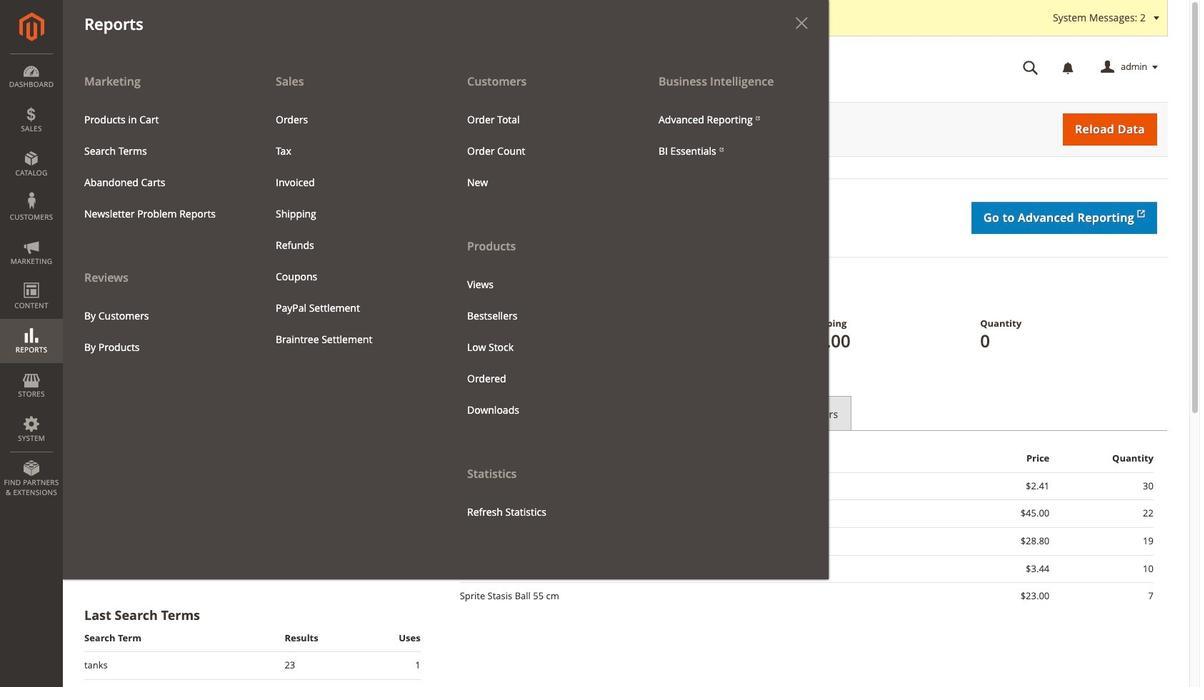 Task type: locate. For each thing, give the bounding box(es) containing it.
menu bar
[[0, 0, 829, 580]]

menu
[[63, 66, 829, 580], [63, 66, 254, 363], [446, 66, 637, 528], [74, 104, 244, 230], [265, 104, 435, 356], [456, 104, 627, 198], [648, 104, 818, 167], [456, 269, 627, 426], [74, 300, 244, 363]]



Task type: describe. For each thing, give the bounding box(es) containing it.
magento admin panel image
[[19, 12, 44, 41]]



